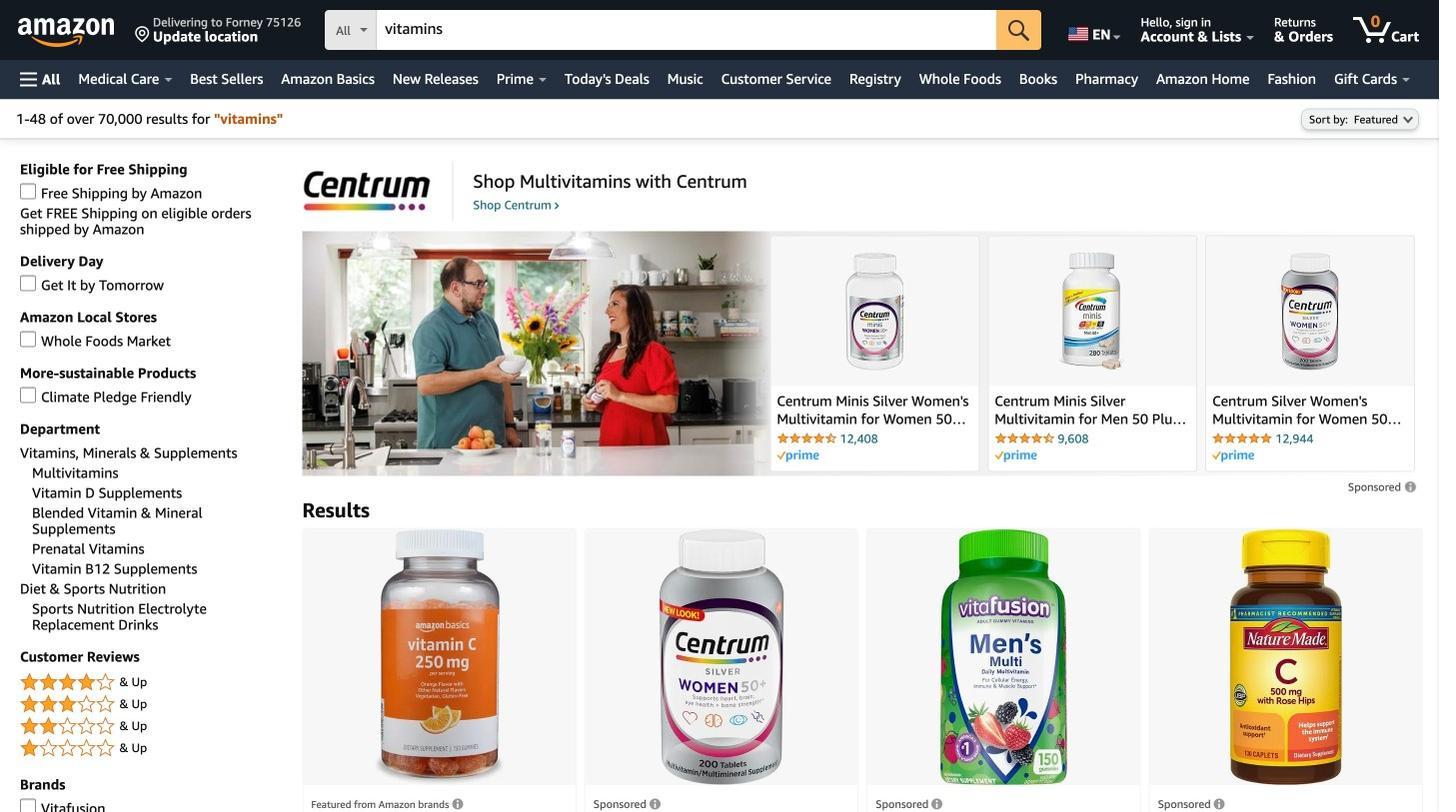 Task type: locate. For each thing, give the bounding box(es) containing it.
Search Amazon text field
[[377, 11, 997, 49]]

eligible for prime. image
[[777, 450, 819, 462], [995, 450, 1037, 462], [1213, 450, 1255, 462]]

sponsored ad - vitafusion adult gummy vitamins for men, berry flavored daily multivitamins for men with vitamins a, c, d, ... image
[[940, 529, 1068, 785]]

1 horizontal spatial eligible for prime. image
[[995, 450, 1037, 462]]

None search field
[[325, 10, 1042, 52]]

2 horizontal spatial eligible for prime. image
[[1213, 450, 1255, 462]]

0 vertical spatial checkbox image
[[20, 275, 36, 291]]

1 star & up element
[[20, 737, 282, 761]]

0 vertical spatial checkbox image
[[20, 183, 36, 199]]

2 vertical spatial checkbox image
[[20, 387, 36, 403]]

0 horizontal spatial eligible for prime. image
[[777, 450, 819, 462]]

1 vertical spatial checkbox image
[[20, 799, 36, 813]]

None submit
[[997, 10, 1042, 50]]

1 vertical spatial checkbox image
[[20, 331, 36, 347]]

3 eligible for prime. image from the left
[[1213, 450, 1255, 462]]

checkbox image
[[20, 275, 36, 291], [20, 799, 36, 813]]

checkbox image
[[20, 183, 36, 199], [20, 331, 36, 347], [20, 387, 36, 403]]

sponsored ad - centrum silver women's multivitamin for women 50 plus, multivitamin/multimineral supplement with vitamin d... image
[[659, 529, 784, 785]]

dropdown image
[[1403, 115, 1413, 123]]

1 checkbox image from the top
[[20, 275, 36, 291]]

3 stars & up element
[[20, 693, 282, 717]]



Task type: vqa. For each thing, say whether or not it's contained in the screenshot.
3 Stars & Up ELEMENT
yes



Task type: describe. For each thing, give the bounding box(es) containing it.
2 checkbox image from the top
[[20, 331, 36, 347]]

2 checkbox image from the top
[[20, 799, 36, 813]]

none submit inside navigation navigation
[[997, 10, 1042, 50]]

sponsored ad - amazon basics vitamin c 250 mg gummy, orange, 150 gummies (2 per serving), immune health (previously solimo) image
[[375, 529, 504, 785]]

2 eligible for prime. image from the left
[[995, 450, 1037, 462]]

2 stars & up element
[[20, 715, 282, 739]]

1 eligible for prime. image from the left
[[777, 450, 819, 462]]

4 stars & up element
[[20, 671, 282, 695]]

1 checkbox image from the top
[[20, 183, 36, 199]]

sponsored ad - nature made vitamin c 500 mg with rose hips, dietary supplement for immune support, 130 caplets, 130 day su... image
[[1230, 529, 1342, 785]]

navigation navigation
[[0, 0, 1439, 99]]

amazon image
[[18, 18, 115, 48]]

none search field inside navigation navigation
[[325, 10, 1042, 52]]

3 checkbox image from the top
[[20, 387, 36, 403]]



